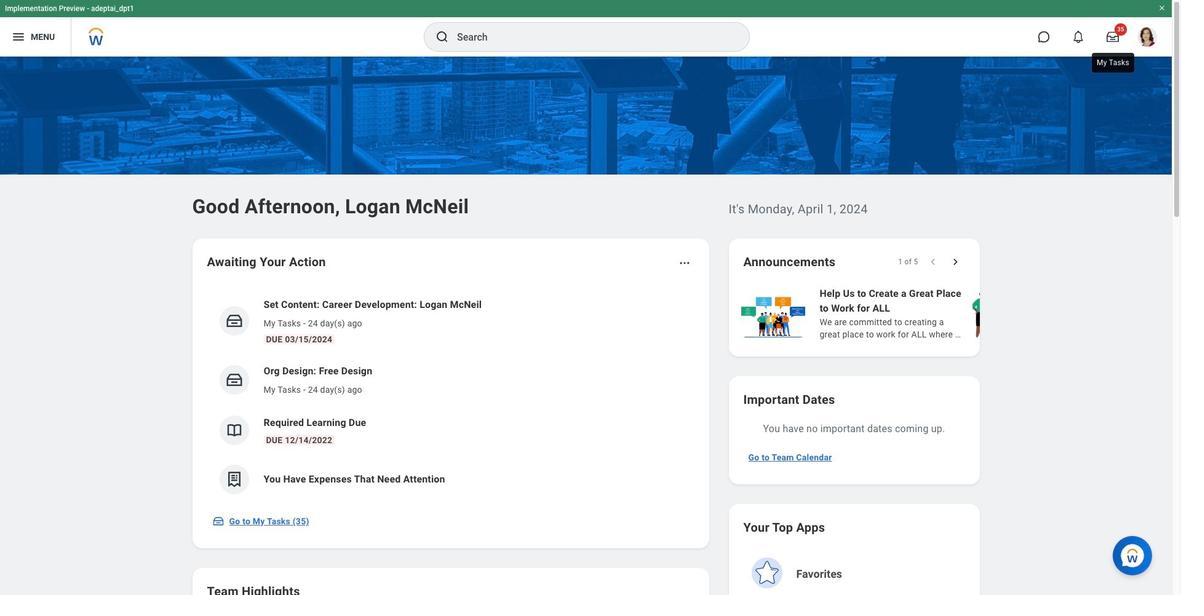 Task type: vqa. For each thing, say whether or not it's contained in the screenshot.
chevron right icon for Survey
no



Task type: describe. For each thing, give the bounding box(es) containing it.
1 horizontal spatial list
[[739, 286, 1182, 342]]

close environment banner image
[[1159, 4, 1167, 12]]

0 horizontal spatial inbox image
[[212, 516, 224, 528]]

0 horizontal spatial list
[[207, 288, 695, 505]]

chevron left small image
[[927, 256, 940, 268]]

inbox image
[[225, 312, 243, 331]]



Task type: locate. For each thing, give the bounding box(es) containing it.
profile logan mcneil image
[[1138, 27, 1158, 49]]

1 vertical spatial inbox image
[[212, 516, 224, 528]]

notifications large image
[[1073, 31, 1085, 43]]

status
[[899, 257, 919, 267]]

book open image
[[225, 422, 243, 440]]

tooltip
[[1090, 50, 1138, 75]]

dashboard expenses image
[[225, 471, 243, 489]]

chevron right small image
[[950, 256, 962, 268]]

justify image
[[11, 30, 26, 44]]

related actions image
[[679, 257, 691, 270]]

list
[[739, 286, 1182, 342], [207, 288, 695, 505]]

main content
[[0, 57, 1182, 596]]

1 horizontal spatial inbox image
[[225, 371, 243, 390]]

inbox large image
[[1107, 31, 1120, 43]]

Search Workday  search field
[[457, 23, 725, 50]]

search image
[[435, 30, 450, 44]]

inbox image
[[225, 371, 243, 390], [212, 516, 224, 528]]

banner
[[0, 0, 1173, 57]]

0 vertical spatial inbox image
[[225, 371, 243, 390]]



